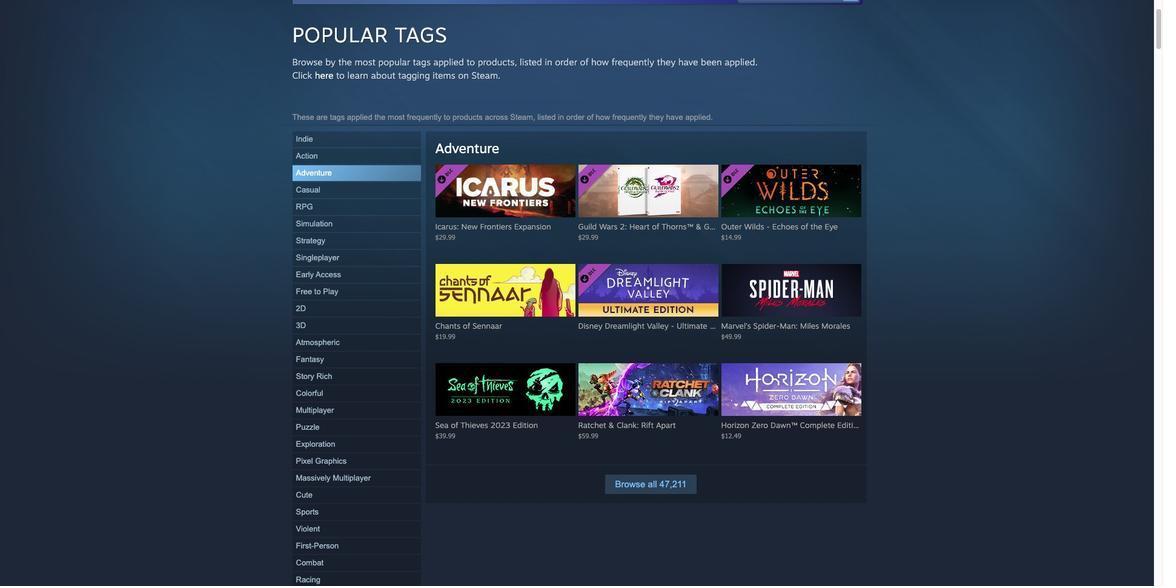 Task type: describe. For each thing, give the bounding box(es) containing it.
casual
[[296, 185, 321, 195]]

of inside the outer wilds - echoes of the eye $14.99
[[801, 222, 809, 232]]

tags
[[395, 22, 448, 47]]

$19.99
[[436, 333, 456, 341]]

thorns™
[[662, 222, 694, 232]]

$29.99 inside 'guild wars 2: heart of thorns™ & guild wars 2: path of fire™ expansions $29.99'
[[579, 233, 599, 241]]

story rich
[[296, 372, 332, 381]]

spider-
[[754, 321, 780, 331]]

thieves
[[461, 421, 489, 430]]

2023
[[491, 421, 511, 430]]

frontiers
[[480, 222, 512, 232]]

1 horizontal spatial most
[[388, 113, 405, 122]]

dawn™
[[771, 421, 798, 430]]

combat
[[296, 559, 324, 568]]

early
[[296, 270, 314, 279]]

popular
[[292, 22, 388, 47]]

1 wars from the left
[[600, 222, 618, 232]]

exploration
[[296, 440, 336, 449]]

sea
[[436, 421, 449, 430]]

cute
[[296, 491, 313, 500]]

miles
[[801, 321, 820, 331]]

early access
[[296, 270, 341, 279]]

listed inside browse by the most popular tags applied to products, listed in order of how frequently they have been applied. click here to learn about tagging items on steam.
[[520, 56, 543, 68]]

1 vertical spatial order
[[567, 113, 585, 122]]

1 vertical spatial applied.
[[686, 113, 713, 122]]

2 wars from the left
[[725, 222, 744, 232]]

marvel's spider-man: miles morales $49.99
[[722, 321, 851, 341]]

to right here "link"
[[336, 70, 345, 81]]

puzzle
[[296, 423, 320, 432]]

marvel's
[[722, 321, 752, 331]]

free
[[296, 287, 312, 296]]

items
[[433, 70, 456, 81]]

play
[[323, 287, 339, 296]]

the inside browse by the most popular tags applied to products, listed in order of how frequently they have been applied. click here to learn about tagging items on steam.
[[338, 56, 352, 68]]

expansions
[[806, 222, 847, 232]]

pixel graphics
[[296, 457, 347, 466]]

1 guild from the left
[[579, 222, 597, 232]]

$14.99
[[722, 233, 742, 241]]

sea of thieves 2023 edition $39.99
[[436, 421, 538, 440]]

learn
[[348, 70, 369, 81]]

massively multiplayer
[[296, 474, 371, 483]]

chants of sennaar $19.99
[[436, 321, 502, 341]]

guild wars 2: heart of thorns™ & guild wars 2: path of fire™ expansions $29.99
[[579, 222, 847, 241]]

click
[[292, 70, 312, 81]]

in inside browse by the most popular tags applied to products, listed in order of how frequently they have been applied. click here to learn about tagging items on steam.
[[545, 56, 553, 68]]

$49.99
[[722, 333, 742, 341]]

man:
[[780, 321, 798, 331]]

steam,
[[511, 113, 536, 122]]

& inside ratchet & clank: rift apart $59.99
[[609, 421, 615, 430]]

edition for horizon zero dawn™ complete edition
[[838, 421, 863, 430]]

rift
[[642, 421, 654, 430]]

here link
[[315, 70, 334, 81]]

disney
[[579, 321, 603, 331]]

rich
[[317, 372, 332, 381]]

frequently inside browse by the most popular tags applied to products, listed in order of how frequently they have been applied. click here to learn about tagging items on steam.
[[612, 56, 655, 68]]

story
[[296, 372, 315, 381]]

1 vertical spatial applied
[[347, 113, 373, 122]]

applied. inside browse by the most popular tags applied to products, listed in order of how frequently they have been applied. click here to learn about tagging items on steam.
[[725, 56, 758, 68]]

indie
[[296, 135, 313, 144]]

morales
[[822, 321, 851, 331]]

colorful
[[296, 389, 323, 398]]

2 guild from the left
[[704, 222, 723, 232]]

popular
[[379, 56, 410, 68]]

1 vertical spatial have
[[667, 113, 684, 122]]

icarus:
[[436, 222, 459, 232]]

applied inside browse by the most popular tags applied to products, listed in order of how frequently they have been applied. click here to learn about tagging items on steam.
[[434, 56, 464, 68]]

valley
[[647, 321, 669, 331]]

new
[[462, 222, 478, 232]]

0 horizontal spatial adventure
[[296, 169, 332, 178]]

order inside browse by the most popular tags applied to products, listed in order of how frequently they have been applied. click here to learn about tagging items on steam.
[[555, 56, 578, 68]]

fantasy
[[296, 355, 324, 364]]

tagging
[[398, 70, 430, 81]]

echoes
[[773, 222, 799, 232]]

$12.49
[[722, 432, 742, 440]]

browse for browse all 47,211
[[616, 480, 646, 490]]

1 vertical spatial they
[[650, 113, 664, 122]]

1 horizontal spatial edition
[[710, 321, 735, 331]]

first-
[[296, 542, 314, 551]]

apart
[[656, 421, 676, 430]]

adventure link
[[436, 140, 500, 156]]

to left "play"
[[315, 287, 321, 296]]

0 vertical spatial multiplayer
[[296, 406, 334, 415]]

horizon
[[722, 421, 750, 430]]

outer wilds - echoes of the eye $14.99
[[722, 222, 838, 241]]

racing
[[296, 576, 321, 585]]

strategy
[[296, 236, 325, 246]]

outer
[[722, 222, 742, 232]]

1 vertical spatial listed
[[538, 113, 556, 122]]

browse for browse by the most popular tags applied to products, listed in order of how frequently they have been applied. click here to learn about tagging items on steam.
[[292, 56, 323, 68]]



Task type: vqa. For each thing, say whether or not it's contained in the screenshot.
the right Principle
no



Task type: locate. For each thing, give the bounding box(es) containing it.
0 horizontal spatial applied
[[347, 113, 373, 122]]

first-person
[[296, 542, 339, 551]]

wars
[[600, 222, 618, 232], [725, 222, 744, 232]]

& inside 'guild wars 2: heart of thorns™ & guild wars 2: path of fire™ expansions $29.99'
[[696, 222, 702, 232]]

listed right products,
[[520, 56, 543, 68]]

0 vertical spatial browse
[[292, 56, 323, 68]]

0 horizontal spatial $29.99
[[436, 233, 456, 241]]

rpg
[[296, 202, 313, 212]]

dreamlight
[[605, 321, 645, 331]]

how
[[592, 56, 609, 68], [596, 113, 611, 122]]

guild up $14.99
[[704, 222, 723, 232]]

0 horizontal spatial browse
[[292, 56, 323, 68]]

most inside browse by the most popular tags applied to products, listed in order of how frequently they have been applied. click here to learn about tagging items on steam.
[[355, 56, 376, 68]]

how inside browse by the most popular tags applied to products, listed in order of how frequently they have been applied. click here to learn about tagging items on steam.
[[592, 56, 609, 68]]

of inside chants of sennaar $19.99
[[463, 321, 470, 331]]

guild left heart
[[579, 222, 597, 232]]

tags up tagging
[[413, 56, 431, 68]]

listed
[[520, 56, 543, 68], [538, 113, 556, 122]]

0 horizontal spatial 2:
[[620, 222, 627, 232]]

clank:
[[617, 421, 639, 430]]

of inside sea of thieves 2023 edition $39.99
[[451, 421, 459, 430]]

1 horizontal spatial -
[[767, 222, 771, 232]]

ratchet
[[579, 421, 607, 430]]

1 horizontal spatial 2:
[[746, 222, 753, 232]]

1 $29.99 from the left
[[436, 233, 456, 241]]

horizon zero dawn™ complete edition $12.49
[[722, 421, 863, 440]]

2: left heart
[[620, 222, 627, 232]]

here
[[315, 70, 334, 81]]

atmospheric
[[296, 338, 340, 347]]

2 horizontal spatial edition
[[838, 421, 863, 430]]

these
[[292, 113, 314, 122]]

search search field
[[747, 0, 841, 2]]

applied. down been
[[686, 113, 713, 122]]

2:
[[620, 222, 627, 232], [746, 222, 753, 232]]

1 horizontal spatial in
[[558, 113, 565, 122]]

tags right are
[[330, 113, 345, 122]]

have inside browse by the most popular tags applied to products, listed in order of how frequently they have been applied. click here to learn about tagging items on steam.
[[679, 56, 699, 68]]

the left eye
[[811, 222, 823, 232]]

0 vertical spatial have
[[679, 56, 699, 68]]

the inside the outer wilds - echoes of the eye $14.99
[[811, 222, 823, 232]]

ratchet & clank: rift apart $59.99
[[579, 421, 676, 440]]

in right products,
[[545, 56, 553, 68]]

path
[[756, 222, 772, 232]]

0 horizontal spatial the
[[338, 56, 352, 68]]

2d
[[296, 304, 306, 313]]

&
[[696, 222, 702, 232], [609, 421, 615, 430]]

multiplayer down graphics
[[333, 474, 371, 483]]

0 horizontal spatial &
[[609, 421, 615, 430]]

they
[[657, 56, 676, 68], [650, 113, 664, 122]]

1 vertical spatial &
[[609, 421, 615, 430]]

browse
[[292, 56, 323, 68], [616, 480, 646, 490]]

0 vertical spatial applied.
[[725, 56, 758, 68]]

products
[[453, 113, 483, 122]]

simulation
[[296, 219, 333, 229]]

of
[[580, 56, 589, 68], [587, 113, 594, 122], [652, 222, 660, 232], [774, 222, 781, 232], [801, 222, 809, 232], [463, 321, 470, 331], [451, 421, 459, 430]]

2 2: from the left
[[746, 222, 753, 232]]

of inside browse by the most popular tags applied to products, listed in order of how frequently they have been applied. click here to learn about tagging items on steam.
[[580, 56, 589, 68]]

browse left all
[[616, 480, 646, 490]]

3d
[[296, 321, 306, 330]]

these are tags applied the most frequently to products across steam, listed in order of how frequently they have applied.
[[292, 113, 713, 122]]

$29.99
[[436, 233, 456, 241], [579, 233, 599, 241]]

0 vertical spatial how
[[592, 56, 609, 68]]

-
[[767, 222, 771, 232], [671, 321, 675, 331]]

in right 'steam,'
[[558, 113, 565, 122]]

0 horizontal spatial in
[[545, 56, 553, 68]]

2 horizontal spatial the
[[811, 222, 823, 232]]

1 vertical spatial tags
[[330, 113, 345, 122]]

browse inside browse by the most popular tags applied to products, listed in order of how frequently they have been applied. click here to learn about tagging items on steam.
[[292, 56, 323, 68]]

popular tags
[[292, 22, 448, 47]]

edition
[[710, 321, 735, 331], [513, 421, 538, 430], [838, 421, 863, 430]]

massively
[[296, 474, 331, 483]]

1 horizontal spatial &
[[696, 222, 702, 232]]

2: left path
[[746, 222, 753, 232]]

all
[[648, 480, 658, 490]]

been
[[701, 56, 722, 68]]

across
[[485, 113, 508, 122]]

1 vertical spatial in
[[558, 113, 565, 122]]

zero
[[752, 421, 769, 430]]

the
[[338, 56, 352, 68], [375, 113, 386, 122], [811, 222, 823, 232]]

most down about
[[388, 113, 405, 122]]

1 vertical spatial -
[[671, 321, 675, 331]]

to up on
[[467, 56, 476, 68]]

0 vertical spatial listed
[[520, 56, 543, 68]]

edition right '2023'
[[513, 421, 538, 430]]

icarus: new frontiers expansion $29.99
[[436, 222, 551, 241]]

fire™
[[784, 222, 804, 232]]

1 horizontal spatial adventure
[[436, 140, 500, 156]]

0 horizontal spatial edition
[[513, 421, 538, 430]]

tags inside browse by the most popular tags applied to products, listed in order of how frequently they have been applied. click here to learn about tagging items on steam.
[[413, 56, 431, 68]]

1 vertical spatial how
[[596, 113, 611, 122]]

0 vertical spatial &
[[696, 222, 702, 232]]

multiplayer down colorful
[[296, 406, 334, 415]]

products,
[[478, 56, 518, 68]]

steam.
[[472, 70, 501, 81]]

sennaar
[[473, 321, 502, 331]]

0 horizontal spatial -
[[671, 321, 675, 331]]

1 horizontal spatial guild
[[704, 222, 723, 232]]

adventure up casual
[[296, 169, 332, 178]]

1 horizontal spatial the
[[375, 113, 386, 122]]

ultimate
[[677, 321, 708, 331]]

guild
[[579, 222, 597, 232], [704, 222, 723, 232]]

edition up $49.99 on the bottom
[[710, 321, 735, 331]]

wars up $14.99
[[725, 222, 744, 232]]

wars left heart
[[600, 222, 618, 232]]

access
[[316, 270, 341, 279]]

& right thorns™
[[696, 222, 702, 232]]

0 vertical spatial in
[[545, 56, 553, 68]]

disney dreamlight valley - ultimate edition
[[579, 321, 735, 331]]

browse up click
[[292, 56, 323, 68]]

applied right are
[[347, 113, 373, 122]]

in
[[545, 56, 553, 68], [558, 113, 565, 122]]

2 vertical spatial the
[[811, 222, 823, 232]]

1 vertical spatial multiplayer
[[333, 474, 371, 483]]

& left clank:
[[609, 421, 615, 430]]

listed right 'steam,'
[[538, 113, 556, 122]]

applied.
[[725, 56, 758, 68], [686, 113, 713, 122]]

1 horizontal spatial tags
[[413, 56, 431, 68]]

heart
[[630, 222, 650, 232]]

on
[[458, 70, 469, 81]]

the right the by
[[338, 56, 352, 68]]

0 vertical spatial they
[[657, 56, 676, 68]]

1 horizontal spatial applied.
[[725, 56, 758, 68]]

most up "learn"
[[355, 56, 376, 68]]

0 vertical spatial applied
[[434, 56, 464, 68]]

the down about
[[375, 113, 386, 122]]

1 horizontal spatial wars
[[725, 222, 744, 232]]

graphics
[[315, 457, 347, 466]]

None search field
[[737, 0, 860, 2]]

0 vertical spatial tags
[[413, 56, 431, 68]]

0 vertical spatial adventure
[[436, 140, 500, 156]]

0 horizontal spatial wars
[[600, 222, 618, 232]]

0 vertical spatial most
[[355, 56, 376, 68]]

1 vertical spatial most
[[388, 113, 405, 122]]

1 2: from the left
[[620, 222, 627, 232]]

0 vertical spatial the
[[338, 56, 352, 68]]

adventure down products at top
[[436, 140, 500, 156]]

edition for sea of thieves 2023 edition
[[513, 421, 538, 430]]

0 horizontal spatial tags
[[330, 113, 345, 122]]

0 horizontal spatial most
[[355, 56, 376, 68]]

most
[[355, 56, 376, 68], [388, 113, 405, 122]]

1 vertical spatial adventure
[[296, 169, 332, 178]]

violent
[[296, 525, 320, 534]]

0 vertical spatial order
[[555, 56, 578, 68]]

pixel
[[296, 457, 313, 466]]

0 horizontal spatial applied.
[[686, 113, 713, 122]]

they inside browse by the most popular tags applied to products, listed in order of how frequently they have been applied. click here to learn about tagging items on steam.
[[657, 56, 676, 68]]

browse all 47,211
[[616, 480, 687, 490]]

are
[[317, 113, 328, 122]]

eye
[[825, 222, 838, 232]]

to left products at top
[[444, 113, 451, 122]]

1 horizontal spatial applied
[[434, 56, 464, 68]]

2 $29.99 from the left
[[579, 233, 599, 241]]

edition right complete
[[838, 421, 863, 430]]

$39.99
[[436, 432, 456, 440]]

person
[[314, 542, 339, 551]]

- right the wilds
[[767, 222, 771, 232]]

1 vertical spatial browse
[[616, 480, 646, 490]]

edition inside sea of thieves 2023 edition $39.99
[[513, 421, 538, 430]]

tags
[[413, 56, 431, 68], [330, 113, 345, 122]]

$59.99
[[579, 432, 599, 440]]

wilds
[[745, 222, 765, 232]]

1 horizontal spatial $29.99
[[579, 233, 599, 241]]

to
[[467, 56, 476, 68], [336, 70, 345, 81], [444, 113, 451, 122], [315, 287, 321, 296]]

applied up items
[[434, 56, 464, 68]]

- inside the outer wilds - echoes of the eye $14.99
[[767, 222, 771, 232]]

edition inside horizon zero dawn™ complete edition $12.49
[[838, 421, 863, 430]]

1 horizontal spatial browse
[[616, 480, 646, 490]]

sports
[[296, 508, 319, 517]]

action
[[296, 152, 318, 161]]

0 vertical spatial -
[[767, 222, 771, 232]]

1 vertical spatial the
[[375, 113, 386, 122]]

- right valley
[[671, 321, 675, 331]]

browse all 47,211 link
[[606, 475, 697, 495]]

complete
[[801, 421, 835, 430]]

by
[[326, 56, 336, 68]]

0 horizontal spatial guild
[[579, 222, 597, 232]]

applied. right been
[[725, 56, 758, 68]]

chants
[[436, 321, 461, 331]]

about
[[371, 70, 396, 81]]

$29.99 inside icarus: new frontiers expansion $29.99
[[436, 233, 456, 241]]



